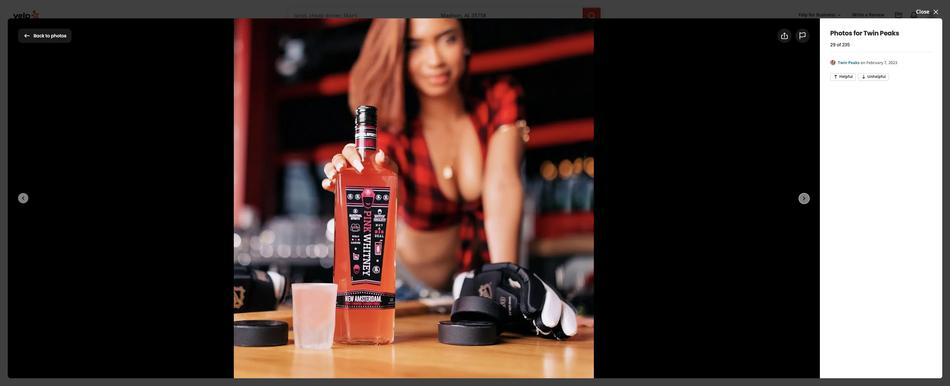 Task type: locate. For each thing, give the bounding box(es) containing it.
full menu
[[367, 248, 392, 255]]

4
[[515, 343, 517, 349]]

2 horizontal spatial reviews
[[496, 296, 512, 302]]

see
[[390, 160, 397, 165]]

photos
[[800, 32, 818, 39], [51, 32, 66, 39]]

2 right nj.
[[492, 296, 495, 302]]

menu right website
[[326, 248, 341, 255]]

i inside ), mashed potatoes, and fries (yes i know there was no vegetables...
[[453, 319, 454, 325]]

write for write a review
[[306, 196, 320, 203]]

1 vertical spatial 2
[[354, 326, 356, 332]]

i right (yes
[[453, 319, 454, 325]]

timely
[[472, 343, 487, 349]]

review up the search photos text field
[[870, 12, 885, 18]]

2 " from the top
[[316, 319, 317, 325]]

2 horizontal spatial menu
[[603, 198, 619, 205]]

16 chevron down v2 image
[[837, 12, 842, 18]]

1 horizontal spatial 2
[[492, 296, 495, 302]]

in 2 reviews button
[[485, 296, 512, 302], [347, 326, 374, 332]]

1 horizontal spatial menu
[[377, 248, 392, 255]]

in inside in 4 reviews
[[510, 343, 514, 349]]

(new)
[[399, 148, 414, 155]]

0 horizontal spatial review
[[291, 279, 314, 288]]

24 chevron down v2 image right more
[[448, 28, 456, 36]]

menu left made
[[603, 198, 619, 205]]

directions up university
[[558, 283, 584, 290]]

0 vertical spatial add
[[789, 32, 799, 39]]

auto services
[[388, 29, 416, 35]]

notifications image
[[911, 12, 918, 19]]

open
[[291, 159, 305, 166]]

24 share v2 image left 24 flag v2 image in the right top of the page
[[781, 32, 789, 40]]

and inside ), mashed potatoes, and fries (yes i know there was no vegetables...
[[423, 319, 431, 325]]

review highlights element
[[281, 269, 537, 371]]

1 american from the left
[[373, 148, 397, 155]]

1 " from the top
[[316, 296, 317, 302]]

2 american from the left
[[417, 148, 441, 155]]

" in 2 reviews
[[346, 326, 374, 332]]

more link
[[431, 23, 461, 42]]

in 2 reviews button down (
[[347, 326, 374, 332]]

reviews down top
[[357, 326, 374, 332]]

write a review
[[853, 12, 885, 18]]

0 horizontal spatial add
[[366, 196, 376, 203]]

review up steven l. image
[[291, 279, 314, 288]]

(256) 517-7306
[[547, 265, 583, 272]]

photos right to
[[51, 32, 66, 39]]

1 horizontal spatial add
[[789, 32, 799, 39]]

(134
[[360, 134, 371, 141]]

1 horizontal spatial review
[[870, 12, 885, 18]]

1 horizontal spatial ,
[[414, 148, 415, 155]]

24 chevron down v2 image for auto services
[[418, 28, 425, 36]]

menu inside try our scratch menu made for mvps!
[[603, 198, 619, 205]]

share
[[416, 196, 431, 203]]

restaurants
[[293, 29, 318, 35]]

0 horizontal spatial 2
[[354, 326, 356, 332]]

1 horizontal spatial "
[[484, 296, 485, 302]]

website menu link
[[291, 244, 347, 258]]

american
[[373, 148, 397, 155], [417, 148, 441, 155]]

24 share v2 image left share
[[406, 196, 414, 203]]

services right "auto"
[[399, 29, 416, 35]]

save button
[[439, 192, 473, 207]]

16 helpful v2 image
[[834, 74, 839, 79]]

0 vertical spatial "
[[484, 296, 485, 302]]

in right nj.
[[487, 296, 491, 302]]

24 chevron down v2 image inside restaurants link
[[320, 28, 328, 36]]

american up day)
[[373, 148, 397, 155]]

1 vertical spatial get directions link
[[547, 283, 584, 290]]

24 close v2 image
[[933, 8, 940, 16]]

16 claim filled v2 image
[[291, 149, 296, 154]]

0 horizontal spatial ,
[[370, 148, 371, 155]]

see hours link
[[387, 159, 412, 167]]

review
[[326, 196, 342, 203]]

0 horizontal spatial in 2 reviews button
[[347, 326, 374, 332]]

1 horizontal spatial directions
[[593, 219, 619, 227]]

0 vertical spatial directions
[[593, 219, 619, 227]]

reviews right nj.
[[496, 296, 512, 302]]

provided
[[326, 343, 345, 349]]

5 photo of twin peaks - huntsville, al, us. image from the left
[[648, 42, 785, 180]]

for inside try our scratch menu made for mvps!
[[636, 198, 643, 205]]

0 horizontal spatial reviews
[[316, 349, 332, 355]]

1 vertical spatial directions
[[558, 283, 584, 290]]

1 horizontal spatial get
[[583, 219, 592, 227]]

0 horizontal spatial services
[[352, 29, 369, 35]]

1 vertical spatial reviews
[[357, 326, 374, 332]]

business
[[817, 12, 836, 18]]

menu
[[603, 198, 619, 205], [326, 248, 341, 255], [377, 248, 392, 255]]

get down scratch
[[583, 219, 592, 227]]

24 chevron down v2 image inside more link
[[448, 28, 456, 36]]

directions for get directions
[[593, 219, 619, 227]]

0 vertical spatial write
[[853, 12, 865, 18]]

twin
[[864, 29, 879, 38], [65, 29, 87, 42], [839, 60, 848, 65], [291, 110, 328, 131]]

directions inside get directions 5901 university dr huntsville, al 35806
[[558, 283, 584, 290]]

1 vertical spatial add
[[366, 196, 376, 203]]

1 horizontal spatial write
[[853, 12, 865, 18]]

get inside get directions 5901 university dr huntsville, al 35806
[[547, 283, 556, 290]]

a left review on the bottom left of page
[[321, 196, 324, 203]]

" for " our server wore a name badge that said haley and she was from princeton, nj. " in 2 reviews
[[316, 296, 317, 302]]

add right 24 camera v2 image
[[366, 196, 376, 203]]

1 horizontal spatial services
[[399, 29, 416, 35]]

0 horizontal spatial 24 chevron down v2 image
[[320, 28, 328, 36]]

" left 4
[[507, 343, 508, 349]]

2 24 chevron down v2 image from the left
[[418, 28, 425, 36]]

1 horizontal spatial i
[[453, 319, 454, 325]]

1 services from the left
[[352, 29, 369, 35]]

twinpeaksrestaurant.com link
[[547, 247, 614, 254]]

was
[[435, 296, 443, 302]]

trevor h. image
[[291, 343, 310, 362]]

2 vertical spatial reviews
[[316, 349, 332, 355]]

2 , from the left
[[414, 148, 415, 155]]

1 horizontal spatial in 2 reviews button
[[485, 296, 512, 302]]

3 photo of twin peaks - huntsville, al, us. image from the left
[[370, 42, 511, 180]]

i
[[317, 319, 318, 325], [453, 319, 454, 325]]

" right trevor h. image
[[316, 343, 317, 349]]

0 horizontal spatial write
[[306, 196, 320, 203]]

24 chevron down v2 image
[[370, 28, 378, 36], [448, 28, 456, 36]]

no
[[496, 319, 503, 325]]

for inside button
[[809, 12, 816, 18]]

0 horizontal spatial am
[[322, 159, 330, 166]]

0 horizontal spatial 24 chevron down v2 image
[[370, 28, 378, 36]]

university
[[561, 291, 586, 298]]

" she provided us with great service, drinks, appetizers, and food came in a timely manner . "
[[316, 343, 508, 349]]

0 horizontal spatial menu
[[326, 248, 341, 255]]

" down the review highlights
[[316, 296, 317, 302]]

name
[[356, 296, 368, 302]]

unhelpful button
[[859, 73, 889, 81]]

1 horizontal spatial am
[[349, 159, 357, 166]]

1 vertical spatial and
[[423, 319, 431, 325]]

24 add photo v2 image
[[778, 32, 786, 40]]

2 vertical spatial "
[[316, 343, 317, 349]]

,
[[370, 148, 371, 155], [414, 148, 415, 155]]

" right the princeton,
[[484, 296, 485, 302]]

add left 24 flag v2 image in the right top of the page
[[789, 32, 799, 39]]

write inside user actions element
[[853, 12, 865, 18]]

day)
[[373, 159, 384, 166]]

0 vertical spatial review
[[870, 12, 885, 18]]

region
[[286, 296, 537, 362]]

add photo
[[366, 196, 392, 203]]

1 horizontal spatial photos
[[800, 32, 818, 39]]

in left 4
[[510, 343, 514, 349]]

am down sports bars link on the left top
[[349, 159, 357, 166]]

" down " i ordered the salmon ( top tier at the bottom left of page
[[346, 326, 347, 332]]

services
[[352, 29, 369, 35], [399, 29, 416, 35]]

0 horizontal spatial get
[[547, 283, 556, 290]]

1 i from the left
[[317, 319, 318, 325]]

in
[[487, 296, 491, 302], [348, 326, 353, 332], [464, 343, 467, 349], [510, 343, 514, 349]]

and left she
[[417, 296, 425, 302]]

menu for website menu
[[326, 248, 341, 255]]

a
[[866, 12, 868, 18], [321, 196, 324, 203], [352, 296, 355, 302], [469, 343, 471, 349]]

in 2 reviews button right nj.
[[485, 296, 512, 302]]

"
[[484, 296, 485, 302], [346, 326, 347, 332], [507, 343, 508, 349]]

0 vertical spatial "
[[316, 296, 317, 302]]

and left fries
[[423, 319, 431, 325]]

menu right the 'full'
[[377, 248, 392, 255]]

in down " i ordered the salmon ( top tier at the bottom left of page
[[348, 326, 353, 332]]

sports bars , american (new) , american (traditional)
[[341, 148, 475, 155]]

$$
[[326, 148, 332, 155]]

website
[[304, 248, 325, 255]]

american right (new)
[[417, 148, 441, 155]]

1 24 chevron down v2 image from the left
[[370, 28, 378, 36]]

tier
[[373, 319, 381, 325]]

0 vertical spatial in 2 reviews button
[[485, 296, 512, 302]]

0 vertical spatial get
[[583, 219, 592, 227]]

1 horizontal spatial photos
[[831, 29, 853, 38]]

photos down yelp at the right top of page
[[800, 32, 818, 39]]

i left ordered
[[317, 319, 318, 325]]

write right 24 star v2 icon
[[306, 196, 320, 203]]

1 photo of twin peaks - huntsville, al, us. image from the left
[[95, 42, 232, 180]]

" i ordered the salmon ( top tier
[[316, 319, 381, 325]]

0 horizontal spatial i
[[317, 319, 318, 325]]

menu for full menu
[[377, 248, 392, 255]]

get directions link down try our scratch menu made for mvps!
[[547, 216, 654, 230]]

0 horizontal spatial american
[[373, 148, 397, 155]]

full menu link
[[352, 244, 398, 258]]

peaks
[[880, 29, 900, 38], [88, 29, 116, 42], [849, 60, 860, 65], [331, 110, 378, 131]]

region containing "
[[286, 296, 537, 362]]

haley
[[403, 296, 416, 302]]

photo
[[377, 196, 392, 203]]

2 photo of twin peaks - huntsville, al, us. image from the left
[[232, 42, 370, 180]]

us
[[346, 343, 351, 349]]

and left food
[[431, 343, 439, 349]]

services for home services
[[352, 29, 369, 35]]

2 i from the left
[[453, 319, 454, 325]]

save
[[455, 196, 467, 203]]

unhelpful
[[868, 74, 886, 79]]

twin up 2.9 star rating image
[[291, 110, 328, 131]]

Search photos text field
[[827, 29, 933, 42]]

review inside user actions element
[[870, 12, 885, 18]]

1 24 chevron down v2 image from the left
[[320, 28, 328, 36]]

1 horizontal spatial 24 share v2 image
[[781, 32, 789, 40]]

princeton,
[[456, 296, 477, 302]]

24 camera v2 image
[[355, 196, 363, 203]]

services right the home
[[352, 29, 369, 35]]

1 am from the left
[[322, 159, 330, 166]]

twin up helpful button at the right of page
[[839, 60, 848, 65]]

"
[[316, 296, 317, 302], [316, 319, 317, 325], [316, 343, 317, 349]]

drinks,
[[391, 343, 405, 349]]

get directions link up university
[[547, 283, 584, 290]]

24 chevron down v2 image for more
[[448, 28, 456, 36]]

reviews inside in 4 reviews
[[316, 349, 332, 355]]

2 horizontal spatial "
[[507, 343, 508, 349]]

4 photo of twin peaks - huntsville, al, us. image from the left
[[511, 42, 648, 180]]

for down write a review link
[[854, 29, 863, 38]]

salmon
[[346, 319, 361, 325]]

24 chevron down v2 image inside auto services link
[[418, 28, 425, 36]]

2 down salmon
[[354, 326, 356, 332]]

for right yelp at the right top of page
[[809, 12, 816, 18]]

1 vertical spatial "
[[316, 319, 317, 325]]

am left "-"
[[322, 159, 330, 166]]

2023
[[889, 60, 898, 65]]

hours
[[398, 160, 409, 165]]

24 chevron down v2 image left "auto"
[[370, 28, 378, 36]]

0 horizontal spatial directions
[[558, 283, 584, 290]]

get for get directions 5901 university dr huntsville, al 35806
[[547, 283, 556, 290]]

in 4 reviews button
[[316, 343, 517, 355]]

reviews down she in the left of the page
[[316, 349, 332, 355]]

for right made
[[636, 198, 643, 205]]

1 horizontal spatial photos for twin peaks
[[831, 29, 900, 38]]

1 , from the left
[[370, 148, 371, 155]]

None search field
[[289, 8, 602, 23]]

0 horizontal spatial photos
[[51, 32, 66, 39]]

previous photo image
[[19, 194, 27, 202]]

get
[[583, 219, 592, 227], [547, 283, 556, 290]]

sports bars link
[[341, 148, 370, 155]]

get up 5901 on the right bottom
[[547, 283, 556, 290]]

write right the 16 chevron down v2 "icon"
[[853, 12, 865, 18]]

0 horizontal spatial 24 share v2 image
[[406, 196, 414, 203]]

a up the search photos text field
[[866, 12, 868, 18]]

" left ordered
[[316, 319, 317, 325]]

24 chevron down v2 image right restaurants
[[320, 28, 328, 36]]

2.9 (134 reviews)
[[352, 134, 393, 141]]

1 vertical spatial write
[[306, 196, 320, 203]]

2 24 chevron down v2 image from the left
[[448, 28, 456, 36]]

photo of twin peaks - huntsville, al, us. image
[[95, 42, 232, 180], [232, 42, 370, 180], [370, 42, 511, 180], [511, 42, 648, 180], [648, 42, 785, 180]]

1 vertical spatial 24 share v2 image
[[406, 196, 414, 203]]

2 am from the left
[[349, 159, 357, 166]]

24 chevron down v2 image inside home services link
[[370, 28, 378, 36]]

24 chevron down v2 image
[[320, 28, 328, 36], [418, 28, 425, 36]]

1 horizontal spatial reviews
[[357, 326, 374, 332]]

add
[[789, 32, 799, 39], [366, 196, 376, 203]]

24 chevron down v2 image right the auto services
[[418, 28, 425, 36]]

2 services from the left
[[399, 29, 416, 35]]

24 share v2 image
[[781, 32, 789, 40], [406, 196, 414, 203]]

3 " from the top
[[316, 343, 317, 349]]

twin down write a review link
[[864, 29, 879, 38]]

0 vertical spatial get directions link
[[547, 216, 654, 230]]

1 horizontal spatial 24 chevron down v2 image
[[418, 28, 425, 36]]

in 2 reviews button for " our server wore a name badge that said haley and she was from princeton, nj. " in 2 reviews
[[485, 296, 512, 302]]

home services
[[338, 29, 369, 35]]

1 horizontal spatial 24 chevron down v2 image
[[448, 28, 456, 36]]

0 vertical spatial and
[[417, 296, 425, 302]]

235
[[843, 41, 851, 48]]

and
[[417, 296, 425, 302], [423, 319, 431, 325], [431, 343, 439, 349]]

potatoes,
[[402, 319, 422, 325]]

came
[[451, 343, 462, 349]]

0 horizontal spatial "
[[346, 326, 347, 332]]

1 vertical spatial get
[[547, 283, 556, 290]]

try
[[563, 198, 571, 205]]

1 vertical spatial in 2 reviews button
[[347, 326, 374, 332]]

1 horizontal spatial american
[[417, 148, 441, 155]]

directions down try our scratch menu made for mvps!
[[593, 219, 619, 227]]



Task type: describe. For each thing, give the bounding box(es) containing it.
24 chevron down v2 image for home services
[[370, 28, 378, 36]]

region inside "review highlights" element
[[286, 296, 537, 362]]

reviews)
[[372, 134, 393, 141]]

restaurants link
[[288, 23, 333, 42]]

0 horizontal spatial photos for twin peaks
[[18, 29, 116, 42]]

a inside write a review link
[[321, 196, 324, 203]]

the
[[338, 319, 345, 325]]

badge
[[369, 296, 382, 302]]

she
[[317, 343, 325, 349]]

server
[[326, 296, 340, 302]]

24 chevron down v2 image for restaurants
[[320, 28, 328, 36]]

see hours
[[390, 160, 409, 165]]

nj.
[[478, 296, 484, 302]]

fries
[[432, 319, 442, 325]]

29 of 235
[[831, 41, 851, 48]]

24 arrow left v2 image
[[23, 32, 31, 40]]

she
[[426, 296, 434, 302]]

was
[[485, 319, 495, 325]]

twin peaks link
[[839, 60, 861, 65]]

try our scratch menu made for mvps!
[[563, 198, 643, 213]]

edit
[[615, 320, 625, 327]]

projects image
[[895, 12, 903, 19]]

in 4 reviews
[[316, 343, 517, 355]]

share button
[[401, 192, 437, 207]]

our
[[317, 296, 325, 302]]

next photo image
[[801, 195, 809, 202]]

5901
[[547, 291, 559, 298]]

more
[[436, 29, 447, 35]]

add photos
[[789, 32, 818, 39]]

bars
[[358, 148, 370, 155]]

24 pencil v2 image
[[577, 320, 584, 327]]

auto
[[388, 29, 398, 35]]

dr
[[587, 291, 593, 298]]

in 2 reviews button for " i ordered the salmon ( top tier
[[347, 326, 374, 332]]

mvps!
[[563, 206, 579, 213]]

that
[[384, 296, 392, 302]]

a left timely
[[469, 343, 471, 349]]

directions for get directions 5901 university dr huntsville, al 35806
[[558, 283, 584, 290]]

),
[[381, 319, 383, 325]]

user actions element
[[794, 8, 947, 48]]

from
[[444, 296, 454, 302]]

24 flag v2 image
[[799, 32, 807, 40]]

in right came
[[464, 343, 467, 349]]

february
[[867, 60, 884, 65]]

said
[[393, 296, 402, 302]]

wore
[[341, 296, 351, 302]]

16 external link v2 image
[[296, 249, 302, 254]]

great
[[362, 343, 373, 349]]

with
[[352, 343, 361, 349]]

a inside write a review link
[[866, 12, 868, 18]]

business categories element
[[288, 23, 938, 42]]

get directions 5901 university dr huntsville, al 35806
[[547, 283, 628, 306]]

services for auto services
[[399, 29, 416, 35]]

get for get directions
[[583, 219, 592, 227]]

home
[[338, 29, 351, 35]]

add for add photos
[[789, 32, 799, 39]]

1 vertical spatial review
[[291, 279, 314, 288]]

full
[[367, 248, 376, 255]]

7,
[[885, 60, 888, 65]]

helpful button
[[831, 73, 856, 81]]

close
[[917, 8, 930, 15]]

2.9 star rating image
[[291, 132, 348, 143]]

0 vertical spatial 2
[[492, 296, 495, 302]]

there
[[470, 319, 484, 325]]

" for " i ordered the salmon ( top tier
[[316, 319, 317, 325]]

suggest
[[587, 320, 606, 327]]

close button
[[917, 8, 940, 16]]

" our server wore a name badge that said haley and she was from princeton, nj. " in 2 reviews
[[316, 296, 512, 302]]

huntsville,
[[594, 291, 621, 298]]

0 horizontal spatial photos
[[18, 29, 49, 42]]

0 vertical spatial reviews
[[496, 296, 512, 302]]

" for " she provided us with great service, drinks, appetizers, and food came in a timely manner . "
[[316, 343, 317, 349]]

mashed
[[384, 319, 401, 325]]

on
[[861, 60, 866, 65]]

helpful
[[840, 74, 853, 79]]

24 menu v2 image
[[357, 247, 365, 255]]

11:00
[[307, 159, 320, 166]]

open 11:00 am - 12:00 am (next day)
[[291, 159, 384, 166]]

menu
[[291, 228, 309, 237]]

get directions
[[583, 219, 619, 227]]

add photo link
[[350, 192, 398, 207]]

twinpeaksrestaurant.com
[[547, 247, 614, 254]]

al
[[622, 291, 628, 298]]

-
[[331, 159, 333, 166]]

write a review
[[306, 196, 342, 203]]

1 get directions link from the top
[[547, 216, 654, 230]]

search image
[[588, 12, 596, 20]]

twin peaks
[[291, 110, 378, 131]]

auto services link
[[383, 23, 431, 42]]

yelp
[[799, 12, 808, 18]]

12:00
[[334, 159, 347, 166]]

write for write a review
[[853, 12, 865, 18]]

scratch
[[582, 198, 602, 205]]

top
[[364, 319, 371, 325]]

food
[[440, 343, 450, 349]]

website menu
[[304, 248, 341, 255]]

menu element
[[281, 217, 532, 258]]

1 vertical spatial "
[[346, 326, 347, 332]]

a right wore
[[352, 296, 355, 302]]

for right to
[[51, 29, 63, 42]]

24 share v2 image inside share button
[[406, 196, 414, 203]]

16 nothelpful v2 image
[[862, 74, 867, 79]]

2 vertical spatial "
[[507, 343, 508, 349]]

made
[[620, 198, 635, 205]]

24 star v2 image
[[296, 196, 304, 203]]

2 get directions link from the top
[[547, 283, 584, 290]]

claimed
[[298, 148, 318, 155]]

back to photos button
[[18, 29, 72, 43]]

location & hours element
[[291, 381, 532, 386]]

24 save outline v2 image
[[445, 196, 452, 203]]

american (traditional) link
[[417, 148, 475, 155]]

twin right to
[[65, 29, 87, 42]]

.
[[506, 343, 507, 349]]

add for add photo
[[366, 196, 376, 203]]

back
[[34, 32, 44, 39]]

0 vertical spatial 24 share v2 image
[[781, 32, 789, 40]]

2 vertical spatial and
[[431, 343, 439, 349]]

manner
[[488, 343, 506, 349]]

photos inside button
[[51, 32, 66, 39]]

2.9
[[352, 134, 359, 141]]

yelp for business
[[799, 12, 836, 18]]

(134 reviews) link
[[360, 134, 393, 141]]

), mashed potatoes, and fries (yes i know there was no vegetables...
[[316, 319, 503, 332]]

our
[[572, 198, 581, 205]]

arion m. image
[[291, 319, 310, 339]]

steven l. image
[[291, 296, 310, 316]]



Task type: vqa. For each thing, say whether or not it's contained in the screenshot.
Share button
yes



